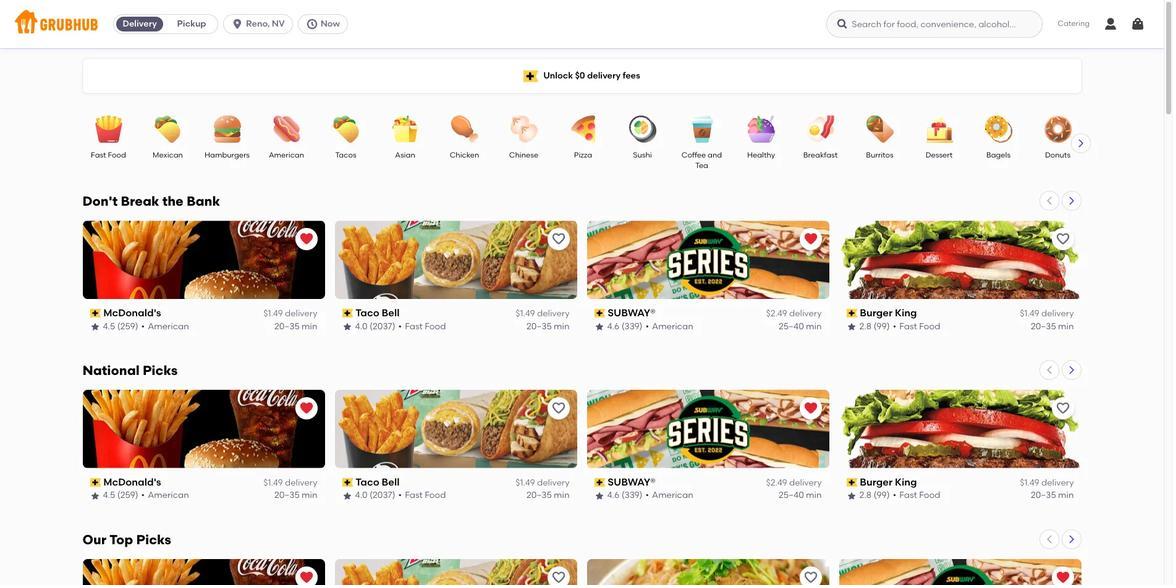 Task type: vqa. For each thing, say whether or not it's contained in the screenshot.


Task type: locate. For each thing, give the bounding box(es) containing it.
1 caret left icon image from the top
[[1045, 196, 1055, 206]]

2 taco from the top
[[356, 477, 380, 489]]

coffee
[[682, 151, 706, 160]]

4.0 (2037)
[[355, 321, 396, 332], [355, 491, 396, 501]]

taco for national picks
[[356, 477, 380, 489]]

20–35
[[275, 321, 300, 332], [527, 321, 552, 332], [1032, 321, 1057, 332], [275, 491, 300, 501], [527, 491, 552, 501], [1032, 491, 1057, 501]]

2 caret left icon image from the top
[[1045, 365, 1055, 375]]

4.5 for don't
[[103, 321, 115, 332]]

catering button
[[1050, 10, 1099, 38]]

2 vertical spatial save this restaurant image
[[804, 571, 819, 586]]

1 vertical spatial 4.5
[[103, 491, 115, 501]]

unlock $0 delivery fees
[[544, 70, 641, 81]]

0 vertical spatial subway®
[[608, 307, 656, 319]]

2 4.6 from the top
[[608, 491, 620, 501]]

0 vertical spatial burger king
[[860, 307, 918, 319]]

chinese
[[510, 151, 539, 160]]

1 (99) from the top
[[874, 321, 890, 332]]

nv
[[272, 19, 285, 29]]

saved restaurant button for 1st mcdonald's logo from the bottom of the page
[[295, 567, 318, 586]]

0 vertical spatial burger king logo image
[[840, 221, 1082, 299]]

0 vertical spatial burger
[[860, 307, 893, 319]]

1 vertical spatial 25–40 min
[[779, 491, 822, 501]]

2 subway® from the top
[[608, 477, 656, 489]]

2 25–40 min from the top
[[779, 491, 822, 501]]

picks
[[143, 363, 178, 378], [136, 532, 171, 548]]

$1.49 delivery for saved restaurant icon associated with don't break the bank mcdonald's logo
[[264, 309, 318, 319]]

0 vertical spatial 4.0 (2037)
[[355, 321, 396, 332]]

2 (259) from the top
[[117, 491, 138, 501]]

1 vertical spatial 4.0 (2037)
[[355, 491, 396, 501]]

1 (259) from the top
[[117, 321, 138, 332]]

taco bell for don't break the bank
[[356, 307, 400, 319]]

1 vertical spatial 4.6
[[608, 491, 620, 501]]

4.6 (339)
[[608, 321, 643, 332], [608, 491, 643, 501]]

0 vertical spatial (2037)
[[370, 321, 396, 332]]

1 vertical spatial mcdonald's
[[103, 477, 161, 489]]

2 4.0 (2037) from the top
[[355, 491, 396, 501]]

tacos image
[[324, 116, 368, 143]]

picks right the top
[[136, 532, 171, 548]]

unlock
[[544, 70, 573, 81]]

• for subway® logo associated with don't break the bank saved restaurant icon's star icon
[[646, 321, 649, 332]]

20–35 min
[[275, 321, 318, 332], [527, 321, 570, 332], [1032, 321, 1075, 332], [275, 491, 318, 501], [527, 491, 570, 501], [1032, 491, 1075, 501]]

picks right national
[[143, 363, 178, 378]]

0 vertical spatial taco
[[356, 307, 380, 319]]

1 burger king logo image from the top
[[840, 221, 1082, 299]]

4.0
[[355, 321, 368, 332], [355, 491, 368, 501]]

0 vertical spatial 4.5 (259)
[[103, 321, 138, 332]]

saved restaurant image
[[299, 401, 314, 416], [299, 571, 314, 586]]

save this restaurant image for taco bell
[[551, 232, 566, 247]]

svg image inside now button
[[306, 18, 318, 30]]

burritos
[[867, 151, 894, 160]]

2.8 for don't break the bank
[[860, 321, 872, 332]]

• fast food for save this restaurant icon related to taco bell
[[399, 491, 446, 501]]

1 taco bell logo image from the top
[[335, 221, 577, 299]]

(99)
[[874, 321, 890, 332], [874, 491, 890, 501]]

king for national picks
[[896, 477, 918, 489]]

1 vertical spatial burger king logo image
[[840, 390, 1082, 469]]

top
[[109, 532, 133, 548]]

25–40 min for don't break the bank
[[779, 321, 822, 332]]

taco
[[356, 307, 380, 319], [356, 477, 380, 489]]

2.8 (99) for don't break the bank
[[860, 321, 890, 332]]

sushi image
[[621, 116, 665, 143]]

(339) for national picks
[[622, 491, 643, 501]]

(2037)
[[370, 321, 396, 332], [370, 491, 396, 501]]

4.5
[[103, 321, 115, 332], [103, 491, 115, 501]]

0 horizontal spatial svg image
[[231, 18, 244, 30]]

(259) for don't
[[117, 321, 138, 332]]

3 mcdonald's logo image from the top
[[83, 560, 325, 586]]

chinese image
[[503, 116, 546, 143]]

1 4.0 (2037) from the top
[[355, 321, 396, 332]]

1 vertical spatial burger
[[860, 477, 893, 489]]

star icon image for saved restaurant image for "saved restaurant" button corresponding to mcdonald's logo related to national picks
[[90, 491, 100, 501]]

mcdonald's
[[103, 307, 161, 319], [103, 477, 161, 489]]

don't
[[83, 194, 118, 209]]

caret right icon image
[[1077, 139, 1086, 148], [1067, 196, 1077, 206], [1067, 365, 1077, 375], [1067, 535, 1077, 545]]

1 vertical spatial (259)
[[117, 491, 138, 501]]

• american
[[141, 321, 189, 332], [646, 321, 694, 332], [141, 491, 189, 501], [646, 491, 694, 501]]

4.0 (2037) for don't break the bank
[[355, 321, 396, 332]]

saved restaurant button for national picks's subway® logo
[[800, 398, 822, 420]]

20–35 for don't break the bank taco bell logo
[[527, 321, 552, 332]]

1 4.6 (339) from the top
[[608, 321, 643, 332]]

1 vertical spatial 4.0
[[355, 491, 368, 501]]

0 vertical spatial save this restaurant image
[[551, 232, 566, 247]]

2 burger from the top
[[860, 477, 893, 489]]

2 (2037) from the top
[[370, 491, 396, 501]]

2 king from the top
[[896, 477, 918, 489]]

1 25–40 from the top
[[779, 321, 805, 332]]

burger king logo image
[[840, 221, 1082, 299], [840, 390, 1082, 469]]

2 vertical spatial subway® logo image
[[840, 560, 1082, 586]]

dessert
[[926, 151, 953, 160]]

subscription pass image
[[342, 309, 353, 318]]

breakfast
[[804, 151, 838, 160]]

4.6
[[608, 321, 620, 332], [608, 491, 620, 501]]

mcdonald's up our top picks
[[103, 477, 161, 489]]

$2.49 delivery for don't break the bank
[[767, 309, 822, 319]]

1 horizontal spatial svg image
[[837, 18, 849, 30]]

$1.49 for national picks burger king logo
[[1021, 478, 1040, 489]]

1 subway® from the top
[[608, 307, 656, 319]]

1 (2037) from the top
[[370, 321, 396, 332]]

0 vertical spatial picks
[[143, 363, 178, 378]]

saved restaurant button for don't break the bank mcdonald's logo
[[295, 228, 318, 250]]

0 vertical spatial 4.6
[[608, 321, 620, 332]]

$1.49 delivery for burger king save this restaurant icon
[[1021, 309, 1075, 319]]

mexican
[[153, 151, 183, 160]]

1 vertical spatial $2.49
[[767, 478, 788, 489]]

pickup
[[177, 19, 206, 29]]

burger king logo image for national picks
[[840, 390, 1082, 469]]

0 vertical spatial mcdonald's logo image
[[83, 221, 325, 299]]

1 horizontal spatial save this restaurant image
[[804, 571, 819, 586]]

1 horizontal spatial svg image
[[1104, 17, 1119, 32]]

0 vertical spatial 4.6 (339)
[[608, 321, 643, 332]]

breakfast image
[[799, 116, 843, 143]]

save this restaurant button
[[548, 228, 570, 250], [1052, 228, 1075, 250], [548, 398, 570, 420], [1052, 398, 1075, 420], [548, 567, 570, 586], [800, 567, 822, 586]]

star icon image for burger king save this restaurant icon
[[847, 322, 857, 332]]

subway®
[[608, 307, 656, 319], [608, 477, 656, 489]]

now button
[[298, 14, 353, 34]]

burger king for national picks
[[860, 477, 918, 489]]

burger king for don't break the bank
[[860, 307, 918, 319]]

don't break the bank
[[83, 194, 220, 209]]

1 4.5 (259) from the top
[[103, 321, 138, 332]]

1 4.6 from the top
[[608, 321, 620, 332]]

1 vertical spatial save this restaurant image
[[551, 401, 566, 416]]

2 burger king logo image from the top
[[840, 390, 1082, 469]]

(2037) for don't break the bank
[[370, 321, 396, 332]]

1 vertical spatial (99)
[[874, 491, 890, 501]]

$2.49 for don't break the bank
[[767, 309, 788, 319]]

1 vertical spatial 2.8
[[860, 491, 872, 501]]

1 (339) from the top
[[622, 321, 643, 332]]

dessert image
[[918, 116, 961, 143]]

1 vertical spatial taco
[[356, 477, 380, 489]]

2 vertical spatial save this restaurant image
[[551, 571, 566, 586]]

svg image
[[1131, 17, 1146, 32], [306, 18, 318, 30], [837, 18, 849, 30]]

star icon image for subway® logo associated with don't break the bank saved restaurant icon
[[595, 322, 605, 332]]

0 vertical spatial caret left icon image
[[1045, 196, 1055, 206]]

american
[[269, 151, 304, 160], [148, 321, 189, 332], [653, 321, 694, 332], [148, 491, 189, 501], [653, 491, 694, 501]]

1 2.8 (99) from the top
[[860, 321, 890, 332]]

0 vertical spatial subway® logo image
[[587, 221, 830, 299]]

delivery for don't break the bank taco bell logo
[[537, 309, 570, 319]]

burger for national picks
[[860, 477, 893, 489]]

2 4.5 (259) from the top
[[103, 491, 138, 501]]

1 burger king from the top
[[860, 307, 918, 319]]

saved restaurant image
[[299, 232, 314, 247], [804, 232, 819, 247], [804, 401, 819, 416], [1056, 571, 1071, 586]]

fast
[[91, 151, 106, 160], [405, 321, 423, 332], [900, 321, 918, 332], [405, 491, 423, 501], [900, 491, 918, 501]]

0 vertical spatial (259)
[[117, 321, 138, 332]]

1 vertical spatial burger king
[[860, 477, 918, 489]]

• for saved restaurant icon corresponding to national picks's subway® logo's star icon
[[646, 491, 649, 501]]

0 vertical spatial save this restaurant image
[[1056, 232, 1071, 247]]

(339)
[[622, 321, 643, 332], [622, 491, 643, 501]]

1 vertical spatial saved restaurant image
[[299, 571, 314, 586]]

burritos image
[[859, 116, 902, 143]]

2 vertical spatial caret left icon image
[[1045, 535, 1055, 545]]

• fast food for burger king save this restaurant icon
[[894, 321, 941, 332]]

taco bell logo image for don't break the bank
[[335, 221, 577, 299]]

1 taco from the top
[[356, 307, 380, 319]]

4.5 up the top
[[103, 491, 115, 501]]

1 bell from the top
[[382, 307, 400, 319]]

1 vertical spatial taco bell logo image
[[335, 390, 577, 469]]

20–35 for national picks burger king logo
[[1032, 491, 1057, 501]]

1 vertical spatial $2.49 delivery
[[767, 478, 822, 489]]

2 2.8 from the top
[[860, 491, 872, 501]]

burger
[[860, 307, 893, 319], [860, 477, 893, 489]]

1 vertical spatial 25–40
[[779, 491, 805, 501]]

1 vertical spatial mcdonald's logo image
[[83, 390, 325, 469]]

food
[[108, 151, 126, 160], [425, 321, 446, 332], [920, 321, 941, 332], [425, 491, 446, 501], [920, 491, 941, 501]]

delivery for national picks's subway® logo
[[790, 478, 822, 489]]

$1.49 for don't break the bank mcdonald's logo
[[264, 309, 283, 319]]

• for star icon for saved restaurant image for "saved restaurant" button corresponding to mcdonald's logo related to national picks
[[141, 491, 145, 501]]

0 vertical spatial taco bell logo image
[[335, 221, 577, 299]]

save this restaurant image
[[1056, 232, 1071, 247], [551, 401, 566, 416], [551, 571, 566, 586]]

• fast food
[[399, 321, 446, 332], [894, 321, 941, 332], [399, 491, 446, 501], [894, 491, 941, 501]]

delivery
[[588, 70, 621, 81], [285, 309, 318, 319], [537, 309, 570, 319], [790, 309, 822, 319], [1042, 309, 1075, 319], [285, 478, 318, 489], [537, 478, 570, 489], [790, 478, 822, 489], [1042, 478, 1075, 489]]

0 vertical spatial king
[[896, 307, 918, 319]]

2 taco bell from the top
[[356, 477, 400, 489]]

mexican image
[[146, 116, 190, 143]]

hamburgers image
[[206, 116, 249, 143]]

1 taco bell from the top
[[356, 307, 400, 319]]

1 vertical spatial 4.5 (259)
[[103, 491, 138, 501]]

4.5 (259)
[[103, 321, 138, 332], [103, 491, 138, 501]]

2 mcdonald's logo image from the top
[[83, 390, 325, 469]]

2 $2.49 from the top
[[767, 478, 788, 489]]

1 25–40 min from the top
[[779, 321, 822, 332]]

mcdonald's logo image for don't break the bank
[[83, 221, 325, 299]]

0 vertical spatial taco bell
[[356, 307, 400, 319]]

save this restaurant image
[[551, 232, 566, 247], [1056, 401, 1071, 416], [804, 571, 819, 586]]

caret left icon image
[[1045, 196, 1055, 206], [1045, 365, 1055, 375], [1045, 535, 1055, 545]]

reno, nv button
[[223, 14, 298, 34]]

3 caret left icon image from the top
[[1045, 535, 1055, 545]]

bell
[[382, 307, 400, 319], [382, 477, 400, 489]]

0 vertical spatial 25–40
[[779, 321, 805, 332]]

4.5 up national
[[103, 321, 115, 332]]

1 vertical spatial subway®
[[608, 477, 656, 489]]

0 vertical spatial $2.49 delivery
[[767, 309, 822, 319]]

min
[[302, 321, 318, 332], [554, 321, 570, 332], [807, 321, 822, 332], [1059, 321, 1075, 332], [302, 491, 318, 501], [554, 491, 570, 501], [807, 491, 822, 501], [1059, 491, 1075, 501]]

svg image right catering "button" on the top of the page
[[1104, 17, 1119, 32]]

2 burger king from the top
[[860, 477, 918, 489]]

$2.49
[[767, 309, 788, 319], [767, 478, 788, 489]]

25–40 min
[[779, 321, 822, 332], [779, 491, 822, 501]]

main navigation navigation
[[0, 0, 1165, 48]]

(259) up national picks
[[117, 321, 138, 332]]

0 horizontal spatial svg image
[[306, 18, 318, 30]]

0 vertical spatial saved restaurant image
[[299, 401, 314, 416]]

subway® for national picks
[[608, 477, 656, 489]]

$1.49
[[264, 309, 283, 319], [516, 309, 535, 319], [1021, 309, 1040, 319], [264, 478, 283, 489], [516, 478, 535, 489], [1021, 478, 1040, 489]]

1 vertical spatial (339)
[[622, 491, 643, 501]]

2 25–40 from the top
[[779, 491, 805, 501]]

king for don't break the bank
[[896, 307, 918, 319]]

asian image
[[384, 116, 427, 143]]

0 horizontal spatial save this restaurant image
[[551, 232, 566, 247]]

$1.49 for taco bell logo associated with national picks
[[516, 478, 535, 489]]

2 horizontal spatial save this restaurant image
[[1056, 401, 1071, 416]]

asian
[[395, 151, 415, 160]]

saved restaurant image for don't break the bank mcdonald's logo
[[299, 232, 314, 247]]

$1.49 delivery
[[264, 309, 318, 319], [516, 309, 570, 319], [1021, 309, 1075, 319], [264, 478, 318, 489], [516, 478, 570, 489], [1021, 478, 1075, 489]]

1 vertical spatial 4.6 (339)
[[608, 491, 643, 501]]

caret left icon image for the
[[1045, 196, 1055, 206]]

delivery for subway® logo associated with don't break the bank
[[790, 309, 822, 319]]

20–35 for taco bell logo associated with national picks
[[527, 491, 552, 501]]

0 vertical spatial 2.8 (99)
[[860, 321, 890, 332]]

2 (99) from the top
[[874, 491, 890, 501]]

(259)
[[117, 321, 138, 332], [117, 491, 138, 501]]

star icon image for saved restaurant icon associated with don't break the bank mcdonald's logo
[[90, 322, 100, 332]]

4.5 (259) up the top
[[103, 491, 138, 501]]

0 vertical spatial (339)
[[622, 321, 643, 332]]

1 4.5 from the top
[[103, 321, 115, 332]]

2 2.8 (99) from the top
[[860, 491, 890, 501]]

1 vertical spatial bell
[[382, 477, 400, 489]]

1 mcdonald's from the top
[[103, 307, 161, 319]]

$1.49 for don't break the bank taco bell logo
[[516, 309, 535, 319]]

$2.49 delivery
[[767, 309, 822, 319], [767, 478, 822, 489]]

2 vertical spatial mcdonald's logo image
[[83, 560, 325, 586]]

2 taco bell logo image from the top
[[335, 390, 577, 469]]

0 vertical spatial 2.8
[[860, 321, 872, 332]]

saved restaurant button for mcdonald's logo related to national picks
[[295, 398, 318, 420]]

1 vertical spatial 2.8 (99)
[[860, 491, 890, 501]]

1 vertical spatial king
[[896, 477, 918, 489]]

4.0 for national picks
[[355, 491, 368, 501]]

chicken
[[450, 151, 480, 160]]

1 saved restaurant image from the top
[[299, 401, 314, 416]]

saved restaurant button
[[295, 228, 318, 250], [800, 228, 822, 250], [295, 398, 318, 420], [800, 398, 822, 420], [295, 567, 318, 586], [1052, 567, 1075, 586]]

fast food image
[[87, 116, 130, 143]]

mcdonald's up national picks
[[103, 307, 161, 319]]

2 vertical spatial taco bell logo image
[[335, 560, 577, 586]]

svg image
[[1104, 17, 1119, 32], [231, 18, 244, 30]]

1 burger from the top
[[860, 307, 893, 319]]

pickup button
[[166, 14, 218, 34]]

$1.49 for burger king logo for don't break the bank
[[1021, 309, 1040, 319]]

svg image left reno,
[[231, 18, 244, 30]]

reno,
[[246, 19, 270, 29]]

caret right icon image for our top picks
[[1067, 535, 1077, 545]]

delivery button
[[114, 14, 166, 34]]

mcdonald's logo image
[[83, 221, 325, 299], [83, 390, 325, 469], [83, 560, 325, 586]]

1 vertical spatial caret left icon image
[[1045, 365, 1055, 375]]

1 king from the top
[[896, 307, 918, 319]]

save this restaurant image for burger king
[[1056, 232, 1071, 247]]

saved restaurant image for national picks's subway® logo
[[804, 401, 819, 416]]

taco bell
[[356, 307, 400, 319], [356, 477, 400, 489]]

2 (339) from the top
[[622, 491, 643, 501]]

save this restaurant image for taco bell
[[551, 401, 566, 416]]

2 bell from the top
[[382, 477, 400, 489]]

0 vertical spatial $2.49
[[767, 309, 788, 319]]

1 vertical spatial save this restaurant image
[[1056, 401, 1071, 416]]

2 saved restaurant image from the top
[[299, 571, 314, 586]]

2 4.5 from the top
[[103, 491, 115, 501]]

burger king
[[860, 307, 918, 319], [860, 477, 918, 489]]

taco bell logo image
[[335, 221, 577, 299], [335, 390, 577, 469], [335, 560, 577, 586]]

$2.49 for national picks
[[767, 478, 788, 489]]

1 $2.49 from the top
[[767, 309, 788, 319]]

$0
[[575, 70, 585, 81]]

0 vertical spatial 25–40 min
[[779, 321, 822, 332]]

0 vertical spatial 4.0
[[355, 321, 368, 332]]

subway® logo image
[[587, 221, 830, 299], [587, 390, 830, 469], [840, 560, 1082, 586]]

0 vertical spatial (99)
[[874, 321, 890, 332]]

2.8 (99)
[[860, 321, 890, 332], [860, 491, 890, 501]]

1 mcdonald's logo image from the top
[[83, 221, 325, 299]]

2 4.6 (339) from the top
[[608, 491, 643, 501]]

caret right icon image for don't break the bank
[[1067, 196, 1077, 206]]

0 vertical spatial 4.5
[[103, 321, 115, 332]]

0 vertical spatial mcdonald's
[[103, 307, 161, 319]]

• fast food for save this restaurant image for burger king
[[894, 491, 941, 501]]

1 4.0 from the top
[[355, 321, 368, 332]]

donuts image
[[1037, 116, 1080, 143]]

1 vertical spatial subway® logo image
[[587, 390, 830, 469]]

4.6 (339) for national picks
[[608, 491, 643, 501]]

(99) for national picks
[[874, 491, 890, 501]]

•
[[141, 321, 145, 332], [399, 321, 402, 332], [646, 321, 649, 332], [894, 321, 897, 332], [141, 491, 145, 501], [399, 491, 402, 501], [646, 491, 649, 501], [894, 491, 897, 501]]

subscription pass image
[[90, 309, 101, 318], [595, 309, 606, 318], [847, 309, 858, 318], [90, 479, 101, 488], [342, 479, 353, 488], [595, 479, 606, 488], [847, 479, 858, 488]]

delivery for taco bell logo associated with national picks
[[537, 478, 570, 489]]

4.5 for national
[[103, 491, 115, 501]]

2 $2.49 delivery from the top
[[767, 478, 822, 489]]

star icon image
[[90, 322, 100, 332], [342, 322, 352, 332], [595, 322, 605, 332], [847, 322, 857, 332], [90, 491, 100, 501], [342, 491, 352, 501], [595, 491, 605, 501], [847, 491, 857, 501]]

0 vertical spatial bell
[[382, 307, 400, 319]]

2.8
[[860, 321, 872, 332], [860, 491, 872, 501]]

$1.49 for mcdonald's logo related to national picks
[[264, 478, 283, 489]]

4.5 (259) up national
[[103, 321, 138, 332]]

20–35 for burger king logo for don't break the bank
[[1032, 321, 1057, 332]]

1 $2.49 delivery from the top
[[767, 309, 822, 319]]

1 2.8 from the top
[[860, 321, 872, 332]]

2 mcdonald's from the top
[[103, 477, 161, 489]]

25–40
[[779, 321, 805, 332], [779, 491, 805, 501]]

king
[[896, 307, 918, 319], [896, 477, 918, 489]]

1 vertical spatial taco bell
[[356, 477, 400, 489]]

(259) up our top picks
[[117, 491, 138, 501]]

caret right icon image for national picks
[[1067, 365, 1077, 375]]

2 4.0 from the top
[[355, 491, 368, 501]]

1 vertical spatial (2037)
[[370, 491, 396, 501]]



Task type: describe. For each thing, give the bounding box(es) containing it.
burger king logo image for don't break the bank
[[840, 221, 1082, 299]]

4.0 (2037) for national picks
[[355, 491, 396, 501]]

national picks
[[83, 363, 178, 378]]

subway® logo image for national picks
[[587, 390, 830, 469]]

2.8 for national picks
[[860, 491, 872, 501]]

2 horizontal spatial svg image
[[1131, 17, 1146, 32]]

1 vertical spatial picks
[[136, 532, 171, 548]]

catering
[[1058, 19, 1090, 28]]

saved restaurant image for the bottommost subway® logo
[[1056, 571, 1071, 586]]

pizza image
[[562, 116, 605, 143]]

star icon image for save this restaurant image for burger king
[[847, 491, 857, 501]]

healthy
[[748, 151, 776, 160]]

fees
[[623, 70, 641, 81]]

bell for national picks
[[382, 477, 400, 489]]

pizza
[[575, 151, 593, 160]]

20–35 for mcdonald's logo related to national picks
[[275, 491, 300, 501]]

taco bell logo image for national picks
[[335, 390, 577, 469]]

101 taiwanese cuisine logo image
[[587, 560, 830, 586]]

hamburgers
[[205, 151, 250, 160]]

healthy image
[[740, 116, 783, 143]]

now
[[321, 19, 340, 29]]

donuts
[[1046, 151, 1071, 160]]

sushi
[[634, 151, 652, 160]]

grubhub plus flag logo image
[[524, 70, 539, 82]]

save this restaurant image for burger king
[[1056, 401, 1071, 416]]

tacos
[[335, 151, 357, 160]]

tea
[[696, 162, 709, 170]]

$2.49 delivery for national picks
[[767, 478, 822, 489]]

saved restaurant image for subway® logo associated with don't break the bank
[[804, 232, 819, 247]]

mcdonald's for break
[[103, 307, 161, 319]]

• for star icon associated with save this restaurant image corresponding to taco bell
[[399, 321, 402, 332]]

saved restaurant button for the bottommost subway® logo
[[1052, 567, 1075, 586]]

$1.49 delivery for save this restaurant icon related to taco bell
[[516, 478, 570, 489]]

4.6 (339) for don't break the bank
[[608, 321, 643, 332]]

mcdonald's for picks
[[103, 477, 161, 489]]

reno, nv
[[246, 19, 285, 29]]

the
[[163, 194, 184, 209]]

$1.49 delivery for save this restaurant image corresponding to taco bell
[[516, 309, 570, 319]]

mcdonald's logo image for national picks
[[83, 390, 325, 469]]

our top picks
[[83, 532, 171, 548]]

subway® logo image for don't break the bank
[[587, 221, 830, 299]]

• for save this restaurant image for burger king star icon
[[894, 491, 897, 501]]

national
[[83, 363, 140, 378]]

subway® for don't break the bank
[[608, 307, 656, 319]]

3 taco bell logo image from the top
[[335, 560, 577, 586]]

25–40 min for national picks
[[779, 491, 822, 501]]

delivery
[[123, 19, 157, 29]]

(339) for don't break the bank
[[622, 321, 643, 332]]

and
[[708, 151, 723, 160]]

bell for don't break the bank
[[382, 307, 400, 319]]

bagels image
[[978, 116, 1021, 143]]

bank
[[187, 194, 220, 209]]

4.5 (259) for don't
[[103, 321, 138, 332]]

break
[[121, 194, 159, 209]]

caret left icon image for picks
[[1045, 535, 1055, 545]]

Search for food, convenience, alcohol... search field
[[827, 11, 1044, 38]]

svg image inside reno, nv button
[[231, 18, 244, 30]]

star icon image for save this restaurant image corresponding to taco bell
[[342, 322, 352, 332]]

chicken image
[[443, 116, 486, 143]]

taco for don't break the bank
[[356, 307, 380, 319]]

(99) for don't break the bank
[[874, 321, 890, 332]]

our
[[83, 532, 107, 548]]

delivery for mcdonald's logo related to national picks
[[285, 478, 318, 489]]

4.5 (259) for national
[[103, 491, 138, 501]]

coffee and tea image
[[681, 116, 724, 143]]

star icon image for save this restaurant icon related to taco bell
[[342, 491, 352, 501]]

american image
[[265, 116, 308, 143]]

• for star icon corresponding to save this restaurant icon related to taco bell
[[399, 491, 402, 501]]

25–40 for national picks
[[779, 491, 805, 501]]

fast food
[[91, 151, 126, 160]]

• for star icon for saved restaurant icon associated with don't break the bank mcdonald's logo
[[141, 321, 145, 332]]

• fast food for save this restaurant image corresponding to taco bell
[[399, 321, 446, 332]]

$1.49 delivery for save this restaurant image for burger king
[[1021, 478, 1075, 489]]

delivery for don't break the bank mcdonald's logo
[[285, 309, 318, 319]]

(2037) for national picks
[[370, 491, 396, 501]]

4.0 for don't break the bank
[[355, 321, 368, 332]]

star icon image for saved restaurant icon corresponding to national picks's subway® logo
[[595, 491, 605, 501]]

4.6 for national picks
[[608, 491, 620, 501]]

20–35 for don't break the bank mcdonald's logo
[[275, 321, 300, 332]]

• for burger king save this restaurant icon's star icon
[[894, 321, 897, 332]]

taco bell for national picks
[[356, 477, 400, 489]]

2.8 (99) for national picks
[[860, 491, 890, 501]]

bagels
[[987, 151, 1011, 160]]

25–40 for don't break the bank
[[779, 321, 805, 332]]

saved restaurant image for "saved restaurant" button corresponding to mcdonald's logo related to national picks
[[299, 401, 314, 416]]

burger for don't break the bank
[[860, 307, 893, 319]]

coffee and tea
[[682, 151, 723, 170]]

(259) for national
[[117, 491, 138, 501]]

4.6 for don't break the bank
[[608, 321, 620, 332]]



